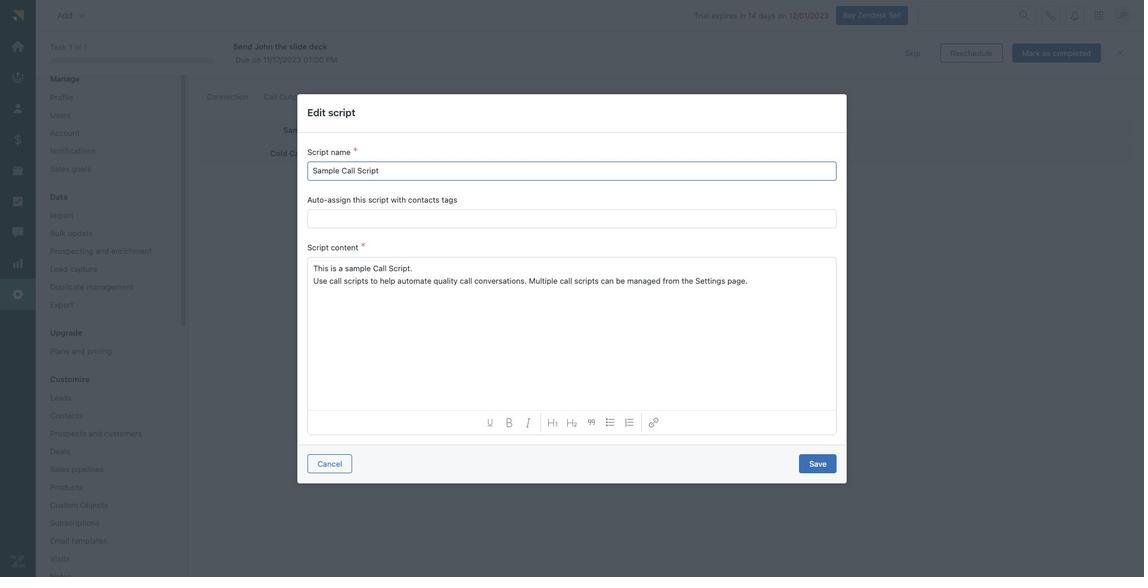Task type: describe. For each thing, give the bounding box(es) containing it.
sales goals
[[50, 164, 91, 173]]

mark
[[1023, 48, 1041, 58]]

john
[[254, 42, 273, 51]]

upgrade
[[50, 328, 83, 337]]

edit for script
[[382, 126, 394, 134]]

edit button for cold calling outreach
[[371, 146, 404, 161]]

custom objects link
[[45, 497, 169, 513]]

deck
[[309, 42, 327, 51]]

bold image
[[505, 418, 514, 427]]

can
[[601, 276, 614, 285]]

sales for sales goals
[[50, 164, 70, 173]]

import
[[50, 210, 74, 220]]

learn
[[369, 64, 390, 74]]

goals
[[72, 164, 91, 173]]

completed
[[1053, 48, 1092, 58]]

save button
[[800, 454, 837, 473]]

the inside send john the slide deck due on 11/17/2023 01:00 pm
[[275, 42, 287, 51]]

task
[[50, 42, 67, 52]]

sell.
[[352, 64, 367, 74]]

scripts
[[332, 92, 357, 101]]

voice and text call your leads and contacts directly from sell. learn about
[[200, 45, 415, 74]]

zendesk image
[[10, 554, 26, 569]]

this is a sample call script. use call scripts to help automate quality call conversations. multiple call scripts can be managed from the settings page.
[[313, 263, 748, 285]]

add call script button
[[352, 166, 438, 185]]

sample call script
[[283, 125, 352, 135]]

automate
[[398, 276, 432, 285]]

conversations.
[[475, 276, 527, 285]]

save
[[810, 459, 827, 468]]

slide
[[289, 42, 307, 51]]

add for add
[[57, 10, 73, 20]]

italic image
[[524, 418, 534, 427]]

bulk update
[[50, 228, 93, 238]]

duplicate management link
[[45, 279, 169, 295]]

call inside the voice and text call your leads and contacts directly from sell. learn about
[[200, 64, 213, 74]]

01:00
[[304, 55, 324, 64]]

call inside this is a sample call script. use call scripts to help automate quality call conversations. multiple call scripts can be managed from the settings page.
[[373, 263, 387, 273]]

manage
[[50, 74, 80, 84]]

call inside "link"
[[264, 92, 277, 101]]

duplicate management
[[50, 282, 133, 292]]

due
[[235, 55, 250, 64]]

calling
[[290, 148, 315, 158]]

mark as completed button
[[1013, 44, 1102, 63]]

pm
[[326, 55, 338, 64]]

prospecting
[[50, 246, 94, 256]]

prospecting and enrichment link
[[45, 243, 169, 259]]

call outcomes link
[[257, 86, 324, 108]]

with
[[391, 195, 406, 204]]

cold calling outreach
[[270, 148, 352, 158]]

trash image for outreach
[[411, 150, 418, 157]]

jp button
[[1114, 6, 1133, 25]]

subscriptions
[[50, 518, 100, 528]]

2 1 from the left
[[84, 42, 87, 52]]

enrichment
[[111, 246, 152, 256]]

buy zendesk sell button
[[836, 6, 909, 25]]

help
[[380, 276, 396, 285]]

sales pipelines
[[50, 464, 104, 474]]

12/01/2023
[[789, 10, 829, 20]]

script name
[[307, 147, 351, 156]]

custom
[[50, 500, 78, 510]]

skip button
[[895, 44, 931, 63]]

prospecting and enrichment
[[50, 246, 152, 256]]

1 1 from the left
[[69, 42, 72, 52]]

sell
[[889, 10, 901, 19]]

sales goals link
[[45, 161, 169, 177]]

quote image
[[587, 418, 596, 427]]

call right 'multiple'
[[560, 276, 572, 285]]

leads link
[[45, 390, 169, 405]]

profile link
[[45, 89, 169, 105]]

your
[[215, 64, 231, 74]]

email
[[50, 536, 69, 545]]

auto-assign this script with contacts tags
[[307, 195, 457, 204]]

search image
[[1020, 10, 1030, 20]]

1 horizontal spatial script
[[368, 195, 389, 204]]

templates
[[71, 536, 107, 545]]

none text field containing this is a sample call script.
[[313, 262, 832, 287]]

data
[[50, 192, 68, 202]]

contacts
[[50, 411, 83, 420]]

account
[[50, 128, 80, 138]]

about
[[392, 64, 413, 74]]

call down is
[[330, 276, 342, 285]]

in
[[740, 10, 746, 20]]

custom objects
[[50, 500, 108, 510]]

profile
[[50, 92, 73, 102]]

and for text
[[237, 45, 260, 61]]

send john the slide deck due on 11/17/2023 01:00 pm
[[233, 42, 338, 64]]

export
[[50, 300, 74, 309]]

call down edit script
[[313, 125, 328, 135]]

trial expires in 14 days on 12/01/2023
[[694, 10, 829, 20]]

reschedule button
[[941, 44, 1003, 63]]

customers
[[104, 429, 142, 438]]

users link
[[45, 107, 169, 123]]

prospects and customers link
[[45, 426, 169, 441]]

edit button for sample call script
[[371, 123, 404, 137]]

tags
[[442, 195, 457, 204]]



Task type: locate. For each thing, give the bounding box(es) containing it.
1 vertical spatial contacts
[[408, 195, 440, 204]]

text
[[263, 45, 290, 61]]

2 trash image from the top
[[411, 150, 418, 157]]

and right "leads"
[[255, 64, 268, 74]]

scripts link
[[325, 86, 365, 108]]

prospects
[[50, 429, 86, 438]]

import link
[[45, 207, 169, 223]]

2 sales from the top
[[50, 464, 70, 474]]

1 vertical spatial edit button
[[371, 146, 404, 161]]

asterisk image
[[353, 147, 358, 156]]

trial
[[694, 10, 710, 20]]

script down scripts
[[328, 107, 356, 119]]

quality
[[434, 276, 458, 285]]

script down sample call script
[[307, 147, 329, 156]]

1 horizontal spatial scripts
[[575, 276, 599, 285]]

2 edit button from the top
[[371, 146, 404, 161]]

outcomes
[[279, 92, 316, 101]]

1 left of
[[69, 42, 72, 52]]

0 vertical spatial script
[[330, 125, 352, 135]]

1 vertical spatial sales
[[50, 464, 70, 474]]

1 trash image from the top
[[411, 127, 418, 134]]

0 horizontal spatial contacts
[[270, 64, 302, 74]]

0 vertical spatial sales
[[50, 164, 70, 173]]

script content
[[307, 242, 359, 252]]

voice
[[200, 45, 234, 61]]

0 horizontal spatial from
[[333, 64, 350, 74]]

lead
[[50, 264, 68, 274]]

0 vertical spatial from
[[333, 64, 350, 74]]

days
[[759, 10, 776, 20]]

0 vertical spatial trash image
[[411, 127, 418, 134]]

management
[[86, 282, 133, 292]]

2 scripts from the left
[[575, 276, 599, 285]]

buy
[[843, 10, 856, 19]]

name
[[331, 147, 351, 156]]

2 vertical spatial script
[[307, 242, 329, 252]]

underline image
[[487, 418, 495, 426]]

11/17/2023
[[263, 55, 301, 64]]

link image
[[649, 418, 659, 427]]

connection
[[207, 92, 248, 101]]

0 vertical spatial add
[[57, 10, 73, 20]]

contacts down the 11/17/2023
[[270, 64, 302, 74]]

None text field
[[313, 262, 832, 287]]

and
[[237, 45, 260, 61], [255, 64, 268, 74], [96, 246, 109, 256], [72, 346, 85, 356], [89, 429, 102, 438]]

None field
[[67, 45, 162, 55], [310, 210, 834, 227], [67, 45, 162, 55], [310, 210, 834, 227]]

1 horizontal spatial the
[[682, 276, 694, 285]]

add left chevron down icon
[[57, 10, 73, 20]]

0 vertical spatial on
[[778, 10, 787, 20]]

on right the days
[[778, 10, 787, 20]]

0 horizontal spatial on
[[252, 55, 261, 64]]

from down pm
[[333, 64, 350, 74]]

scripts down sample
[[344, 276, 369, 285]]

1 vertical spatial script
[[307, 147, 329, 156]]

script up auto-assign this script with contacts tags
[[408, 171, 428, 180]]

this
[[353, 195, 366, 204]]

call left outcomes
[[264, 92, 277, 101]]

from inside this is a sample call script. use call scripts to help automate quality call conversations. multiple call scripts can be managed from the settings page.
[[663, 276, 680, 285]]

script right this
[[368, 195, 389, 204]]

call up with
[[393, 171, 406, 180]]

a
[[339, 263, 343, 273]]

add
[[57, 10, 73, 20], [377, 171, 391, 180]]

0 vertical spatial script
[[328, 107, 356, 119]]

lead capture
[[50, 264, 97, 274]]

plans
[[50, 346, 70, 356]]

reschedule
[[951, 48, 993, 58]]

from inside the voice and text call your leads and contacts directly from sell. learn about
[[333, 64, 350, 74]]

the inside this is a sample call script. use call scripts to help automate quality call conversations. multiple call scripts can be managed from the settings page.
[[682, 276, 694, 285]]

heading2 image
[[568, 418, 577, 427]]

bell image
[[1071, 10, 1080, 20]]

send john the slide deck link
[[233, 41, 874, 52]]

0 horizontal spatial 1
[[69, 42, 72, 52]]

add button
[[48, 3, 96, 27]]

edit script
[[307, 107, 356, 119]]

1 vertical spatial from
[[663, 276, 680, 285]]

0 horizontal spatial script
[[328, 107, 356, 119]]

multiple
[[529, 276, 558, 285]]

and down bulk update link
[[96, 246, 109, 256]]

add call script
[[377, 171, 428, 180]]

to
[[371, 276, 378, 285]]

1 vertical spatial edit
[[382, 126, 394, 134]]

send
[[233, 42, 252, 51]]

content
[[331, 242, 359, 252]]

zendesk
[[858, 10, 887, 19]]

add for add call script
[[377, 171, 391, 180]]

0 vertical spatial the
[[275, 42, 287, 51]]

edit for outreach
[[382, 149, 394, 157]]

zendesk products image
[[1095, 11, 1103, 19]]

notifications
[[50, 146, 96, 156]]

sample
[[283, 125, 311, 135]]

and up "leads"
[[237, 45, 260, 61]]

1 vertical spatial add
[[377, 171, 391, 180]]

jp
[[1118, 10, 1128, 20]]

and right 'plans'
[[72, 346, 85, 356]]

0 vertical spatial contacts
[[270, 64, 302, 74]]

1 sales from the top
[[50, 164, 70, 173]]

script up this
[[307, 242, 329, 252]]

2 horizontal spatial script
[[408, 171, 428, 180]]

2 vertical spatial edit
[[382, 149, 394, 157]]

1 horizontal spatial contacts
[[408, 195, 440, 204]]

1 horizontal spatial from
[[663, 276, 680, 285]]

0 horizontal spatial scripts
[[344, 276, 369, 285]]

script for script name
[[307, 147, 329, 156]]

visits link
[[45, 551, 169, 566]]

2 vertical spatial script
[[368, 195, 389, 204]]

deals
[[50, 447, 70, 456]]

1 horizontal spatial add
[[377, 171, 391, 180]]

settings
[[696, 276, 726, 285]]

on inside send john the slide deck due on 11/17/2023 01:00 pm
[[252, 55, 261, 64]]

from right managed
[[663, 276, 680, 285]]

task 1 of 1
[[50, 42, 87, 52]]

bulk update link
[[45, 225, 169, 241]]

sales for sales pipelines
[[50, 464, 70, 474]]

on
[[778, 10, 787, 20], [252, 55, 261, 64]]

this
[[313, 263, 329, 273]]

1 right of
[[84, 42, 87, 52]]

bullet list image
[[606, 418, 615, 427]]

script inside button
[[408, 171, 428, 180]]

notifications link
[[45, 143, 169, 159]]

lead capture link
[[45, 261, 169, 277]]

managed
[[627, 276, 661, 285]]

the left settings
[[682, 276, 694, 285]]

add right 'add' icon
[[377, 171, 391, 180]]

as
[[1043, 48, 1051, 58]]

bulk
[[50, 228, 66, 238]]

Script name field
[[313, 162, 832, 180]]

sales left goals at the left of the page
[[50, 164, 70, 173]]

call
[[393, 171, 406, 180], [330, 276, 342, 285], [460, 276, 472, 285], [560, 276, 572, 285]]

sales pipelines link
[[45, 461, 169, 477]]

1 vertical spatial script
[[408, 171, 428, 180]]

sales
[[50, 164, 70, 173], [50, 464, 70, 474]]

1 vertical spatial on
[[252, 55, 261, 64]]

plans and pricing link
[[45, 343, 169, 359]]

script for script content
[[307, 242, 329, 252]]

call outcomes
[[264, 92, 316, 101]]

page.
[[728, 276, 748, 285]]

trash image
[[411, 127, 418, 134], [411, 150, 418, 157]]

buy zendesk sell
[[843, 10, 901, 19]]

products
[[50, 482, 83, 492]]

trash image for script
[[411, 127, 418, 134]]

script down edit script
[[330, 125, 352, 135]]

list number image
[[625, 418, 634, 427]]

edit
[[307, 107, 326, 119], [382, 126, 394, 134], [382, 149, 394, 157]]

1 horizontal spatial 1
[[84, 42, 87, 52]]

and for enrichment
[[96, 246, 109, 256]]

1 vertical spatial the
[[682, 276, 694, 285]]

expires
[[712, 10, 738, 20]]

the up the 11/17/2023
[[275, 42, 287, 51]]

1 horizontal spatial on
[[778, 10, 787, 20]]

plans and pricing
[[50, 346, 112, 356]]

1 vertical spatial trash image
[[411, 150, 418, 157]]

contacts
[[270, 64, 302, 74], [408, 195, 440, 204]]

0 vertical spatial edit
[[307, 107, 326, 119]]

be
[[616, 276, 625, 285]]

cancel
[[318, 459, 342, 468]]

cancel image
[[1116, 48, 1126, 58]]

contacts right with
[[408, 195, 440, 204]]

scripts left can
[[575, 276, 599, 285]]

script.
[[389, 263, 413, 273]]

1 scripts from the left
[[344, 276, 369, 285]]

heading1 image
[[548, 418, 558, 427]]

sales inside 'link'
[[50, 464, 70, 474]]

calls image
[[1047, 10, 1056, 20]]

0 horizontal spatial add
[[57, 10, 73, 20]]

script
[[328, 107, 356, 119], [408, 171, 428, 180], [368, 195, 389, 204]]

of
[[74, 42, 82, 52]]

and for customers
[[89, 429, 102, 438]]

and down contacts link
[[89, 429, 102, 438]]

and for pricing
[[72, 346, 85, 356]]

call left your
[[200, 64, 213, 74]]

capture
[[70, 264, 97, 274]]

1 edit button from the top
[[371, 123, 404, 137]]

leads
[[50, 393, 72, 402]]

chevron down image
[[77, 10, 87, 20]]

call right quality
[[460, 276, 472, 285]]

update
[[68, 228, 93, 238]]

14
[[748, 10, 757, 20]]

add image
[[362, 171, 372, 181]]

call inside add call script button
[[393, 171, 406, 180]]

subscriptions link
[[45, 515, 169, 531]]

on right due
[[252, 55, 261, 64]]

sales down deals
[[50, 464, 70, 474]]

assign
[[328, 195, 351, 204]]

script
[[330, 125, 352, 135], [307, 147, 329, 156], [307, 242, 329, 252]]

and inside "link"
[[89, 429, 102, 438]]

0 horizontal spatial the
[[275, 42, 287, 51]]

contacts inside the voice and text call your leads and contacts directly from sell. learn about
[[270, 64, 302, 74]]

asterisk image
[[361, 242, 366, 252]]

0 vertical spatial edit button
[[371, 123, 404, 137]]

call up to
[[373, 263, 387, 273]]



Task type: vqa. For each thing, say whether or not it's contained in the screenshot.
Edit to the middle
yes



